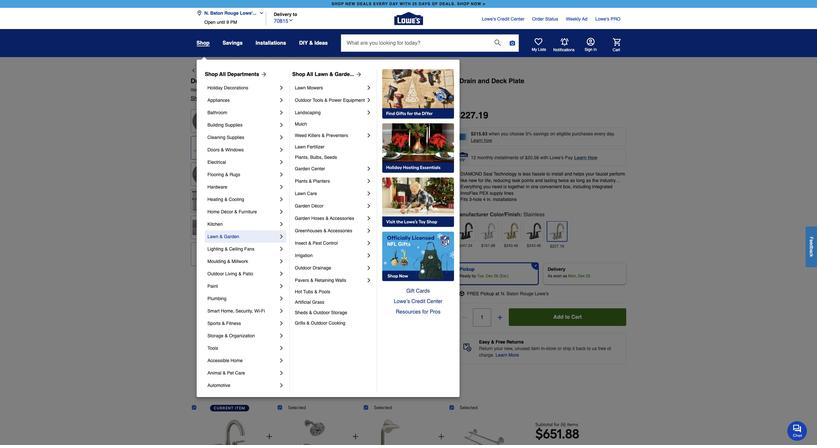 Task type: vqa. For each thing, say whether or not it's contained in the screenshot.
for to the middle
yes



Task type: locate. For each thing, give the bounding box(es) containing it.
1 dec from the left
[[486, 274, 493, 278]]

learn right pay
[[575, 155, 587, 160]]

installations
[[493, 197, 517, 202]]

together
[[390, 377, 430, 387]]

dec right mon,
[[578, 274, 585, 278]]

bathroom link up 4-
[[243, 67, 268, 75]]

0 vertical spatial title image
[[192, 138, 213, 158]]

décor down heating & cooling at the top
[[221, 209, 233, 214]]

faucets inside bathroom sink faucets link
[[406, 68, 426, 74]]

is inside the diamond seal technology is less hassle to install and helps your faucet perform like new for life, reducing leak points and lasting twice as long as the industry standard
[[518, 171, 522, 177]]

delta down the 4130955
[[204, 96, 217, 102]]

hoses
[[312, 216, 325, 221]]

1 horizontal spatial home
[[231, 358, 243, 363]]

1 vertical spatial with
[[541, 155, 549, 160]]

supply
[[490, 191, 503, 196]]

1 vertical spatial is
[[504, 184, 507, 189]]

chevron right image for animal & pet care
[[278, 370, 285, 376]]

supplies
[[225, 122, 243, 128], [227, 135, 244, 140]]

supplies for cleaning supplies
[[227, 135, 244, 140]]

arrow right image
[[259, 71, 267, 78], [354, 71, 362, 78]]

25 for shop
[[413, 2, 418, 6]]

2 horizontal spatial plus image
[[497, 314, 504, 321]]

2 arrow right image from the left
[[354, 71, 362, 78]]

chevron right image for appliances
[[278, 97, 285, 103]]

stainless right :
[[524, 212, 545, 218]]

& right diy
[[309, 40, 313, 46]]

plus image
[[266, 433, 274, 441]]

e up b
[[809, 242, 815, 245]]

outdoor for outdoor tools & power equipment
[[295, 98, 312, 103]]

0 horizontal spatial storage
[[208, 333, 224, 338]]

2 # from the left
[[239, 87, 242, 92]]

delivery inside delivery as soon as mon, dec 25
[[548, 267, 566, 272]]

1 vertical spatial baton
[[507, 291, 519, 296]]

delta up item
[[191, 77, 207, 85]]

pickup inside pickup ready by tue, dec 26 (est.)
[[460, 267, 475, 272]]

$243.46 down venetian bronze image
[[527, 243, 541, 248]]

0 horizontal spatial faucets
[[300, 68, 319, 74]]

hot
[[295, 289, 302, 294]]

1 shop from the left
[[332, 2, 344, 6]]

2 horizontal spatial center
[[511, 16, 525, 22]]

center inside "link"
[[511, 16, 525, 22]]

0 horizontal spatial n.
[[204, 10, 209, 16]]

easy & free returns return your new, unused item in-store or ship it back to us free of charge.
[[479, 339, 612, 358]]

1 vertical spatial cart
[[572, 314, 582, 320]]

ideas
[[315, 40, 328, 46]]

2 vertical spatial for
[[554, 422, 560, 428]]

0 horizontal spatial you
[[484, 184, 491, 189]]

1 vertical spatial delta
[[204, 96, 217, 102]]

outdoor up landscaping on the left top of page
[[295, 98, 312, 103]]

25 for delivery
[[586, 274, 591, 278]]

better together heading
[[191, 377, 601, 387]]

b
[[809, 247, 815, 250]]

delivery
[[274, 12, 292, 17], [548, 267, 566, 272]]

center down bulbs,
[[312, 166, 325, 171]]

arrow right image inside shop all lawn & garde... link
[[354, 71, 362, 78]]

n. right at
[[501, 291, 506, 296]]

as left long
[[571, 178, 575, 183]]

you inside everything you need is together in one convenient box, including integrated innoflex pex supply lines fits 3-hole 4 in. installations
[[484, 184, 491, 189]]

1 horizontal spatial is
[[518, 171, 522, 177]]

hot tubs & pools
[[295, 289, 330, 294]]

how
[[588, 155, 598, 160]]

1 horizontal spatial n.
[[501, 291, 506, 296]]

0 vertical spatial storage
[[331, 310, 347, 315]]

2 faucets from the left
[[406, 68, 426, 74]]

handle
[[312, 77, 333, 85]]

lowe's home improvement account image
[[587, 38, 595, 46]]

1 vertical spatial home
[[231, 358, 243, 363]]

0 horizontal spatial your
[[494, 346, 503, 351]]

chevron right image for holiday decorations
[[278, 85, 285, 91]]

25 inside delivery as soon as mon, dec 25
[[586, 274, 591, 278]]

your down free
[[494, 346, 503, 351]]

1 arrow right image from the left
[[259, 71, 267, 78]]

1 horizontal spatial shop
[[457, 2, 470, 6]]

1 horizontal spatial credit
[[498, 16, 510, 22]]

& right doors
[[221, 147, 224, 152]]

outdoor
[[295, 98, 312, 103], [295, 265, 312, 271], [208, 271, 224, 276], [314, 310, 330, 315], [311, 321, 328, 326]]

0 horizontal spatial tools
[[208, 346, 218, 351]]

$243.46 for venetian bronze image
[[527, 243, 541, 248]]

mulch
[[295, 121, 307, 127]]

0 vertical spatial n.
[[204, 10, 209, 16]]

lowe's inside "link"
[[482, 16, 496, 22]]

0 horizontal spatial 4
[[483, 197, 486, 202]]

0 vertical spatial chevron down image
[[257, 10, 264, 16]]

faucets up faucet
[[406, 68, 426, 74]]

2 title image from the top
[[192, 191, 213, 211]]

1 horizontal spatial dec
[[578, 274, 585, 278]]

1 vertical spatial 25
[[586, 274, 591, 278]]

1 vertical spatial chevron down image
[[289, 17, 294, 23]]

1 vertical spatial stainless
[[524, 212, 545, 218]]

lawn
[[315, 71, 328, 77], [295, 85, 306, 90], [295, 144, 306, 149], [295, 191, 306, 196], [208, 234, 219, 239]]

chevron down image
[[257, 10, 264, 16], [289, 17, 294, 23]]

all inside shop all lawn & garde... link
[[307, 71, 313, 77]]

1 $243.46 from the left
[[504, 243, 519, 248]]

1 vertical spatial bathroom link
[[208, 106, 278, 119]]

& left furniture
[[235, 209, 238, 214]]

1 vertical spatial supplies
[[227, 135, 244, 140]]

you
[[501, 131, 509, 136], [484, 184, 491, 189]]

ready
[[460, 274, 471, 278]]

helps
[[574, 171, 585, 177]]

supplies up cleaning supplies
[[225, 122, 243, 128]]

chevron right image for lawn care
[[366, 190, 372, 197]]

pay
[[565, 155, 573, 160]]

of right free
[[608, 346, 612, 351]]

shop new deals every day with 25 days of deals. shop now >
[[332, 2, 486, 6]]

k
[[809, 255, 815, 257]]

1 vertical spatial learn
[[575, 155, 587, 160]]

1 horizontal spatial for
[[479, 178, 484, 183]]

garde...
[[335, 71, 354, 77]]

0 horizontal spatial plus image
[[352, 433, 360, 441]]

1 all from the left
[[219, 71, 226, 77]]

n. inside button
[[204, 10, 209, 16]]

title image up electrical
[[192, 138, 213, 158]]

0 horizontal spatial of
[[520, 155, 524, 160]]

0 horizontal spatial décor
[[221, 209, 233, 214]]

0 vertical spatial learn
[[471, 138, 483, 143]]

None search field
[[341, 34, 519, 57]]

outdoor tools & power equipment link
[[295, 94, 366, 106]]

home up "animal & pet care" "link"
[[231, 358, 243, 363]]

$ left (
[[536, 426, 543, 442]]

gift cards
[[407, 288, 430, 294]]

0 horizontal spatial $243.46
[[504, 243, 519, 248]]

0 vertical spatial supplies
[[225, 122, 243, 128]]

& left "patio"
[[239, 271, 242, 276]]

faucets
[[300, 68, 319, 74], [406, 68, 426, 74]]

your inside the diamond seal technology is less hassle to install and helps your faucet perform like new for life, reducing leak points and lasting twice as long as the industry standard
[[586, 171, 595, 177]]

bulbs,
[[310, 155, 323, 160]]

item number 4 1 3 0 9 5 5 and model number 2 5 5 9 - s s m p u - d s t element
[[191, 86, 627, 93]]

0 vertical spatial décor
[[312, 203, 324, 209]]

dec left 26
[[486, 274, 493, 278]]

box,
[[563, 184, 572, 189]]

you right "when"
[[501, 131, 509, 136]]

pavers & retaining walls link
[[295, 274, 366, 287]]

all inside shop all departments link
[[219, 71, 226, 77]]

for left life,
[[479, 178, 484, 183]]

0 horizontal spatial with
[[445, 77, 458, 85]]

for inside subtotal for ( 4 ) items $ 651 .88
[[554, 422, 560, 428]]

by
[[472, 274, 476, 278]]

shop left new
[[332, 2, 344, 6]]

as inside delivery as soon as mon, dec 25
[[563, 274, 567, 278]]

mowers
[[307, 85, 323, 90]]

0 horizontal spatial delivery
[[274, 12, 292, 17]]

you down life,
[[484, 184, 491, 189]]

accessories
[[330, 216, 355, 221], [328, 228, 352, 233]]

2 horizontal spatial selected
[[460, 405, 478, 411]]

0 horizontal spatial for
[[423, 309, 429, 315]]

chevron right image for weed killers & preventers
[[366, 132, 372, 139]]

delivery up "70815"
[[274, 12, 292, 17]]

1 horizontal spatial 25
[[586, 274, 591, 278]]

heart outline image
[[275, 95, 283, 102]]

tools down mowers
[[313, 98, 323, 103]]

to for back
[[213, 68, 217, 74]]

back to results
[[199, 68, 238, 74]]

1 horizontal spatial you
[[501, 131, 509, 136]]

0 vertical spatial 25
[[413, 2, 418, 6]]

lowe's home improvement notification center image
[[561, 38, 569, 46]]

ssmpu-
[[253, 87, 271, 92]]

storage down sports
[[208, 333, 224, 338]]

tools up accessible
[[208, 346, 218, 351]]

baton inside button
[[210, 10, 223, 16]]

0 vertical spatial delta
[[191, 77, 207, 85]]

0 horizontal spatial care
[[235, 370, 245, 376]]

décor
[[312, 203, 324, 209], [221, 209, 233, 214]]

pickup up "ready"
[[460, 267, 475, 272]]

option group
[[453, 260, 629, 287]]

control
[[323, 241, 338, 246]]

search image
[[495, 39, 501, 46]]

garden for garden hoses & accessories
[[295, 216, 310, 221]]

visit the lowe's toy shop. image
[[383, 178, 454, 227]]

matte black image
[[457, 223, 474, 240]]

center left order
[[511, 16, 525, 22]]

1 vertical spatial of
[[608, 346, 612, 351]]

0 vertical spatial you
[[501, 131, 509, 136]]

3 title image from the top
[[192, 218, 213, 238]]

shop delta
[[191, 96, 217, 102]]

bathroom up 4-
[[243, 68, 268, 74]]

0 horizontal spatial #
[[201, 87, 203, 92]]

pickup left at
[[481, 291, 495, 296]]

title image up lighting
[[192, 218, 213, 238]]

sink
[[394, 68, 405, 74], [406, 77, 420, 85]]

# right the model
[[239, 87, 242, 92]]

227
[[461, 110, 476, 120]]

0 horizontal spatial shop
[[205, 71, 218, 77]]

chevron right image for cleaning supplies
[[278, 134, 285, 141]]

shop left now
[[457, 2, 470, 6]]

1 vertical spatial 4
[[562, 422, 565, 428]]

0 vertical spatial credit
[[498, 16, 510, 22]]

arrow right image for shop all lawn & garde...
[[354, 71, 362, 78]]

chevron right image for outdoor drainage
[[366, 265, 372, 271]]

rouge up pm
[[225, 10, 239, 16]]

and left deck
[[478, 77, 490, 85]]

0 vertical spatial your
[[586, 171, 595, 177]]

lawn inside "link"
[[295, 85, 306, 90]]

chevron right image
[[366, 85, 372, 91], [278, 97, 285, 103], [278, 109, 285, 116], [366, 109, 372, 116], [366, 132, 372, 139], [278, 134, 285, 141], [278, 159, 285, 165], [366, 178, 372, 184], [278, 184, 285, 190], [366, 190, 372, 197], [366, 203, 372, 209], [278, 209, 285, 215], [366, 215, 372, 222], [278, 233, 285, 240], [278, 246, 285, 252], [366, 252, 372, 259], [278, 258, 285, 265], [366, 265, 372, 271], [366, 277, 372, 284], [278, 283, 285, 290], [278, 295, 285, 302], [278, 320, 285, 327], [278, 333, 285, 339], [278, 382, 285, 389]]

care inside lawn care link
[[307, 191, 317, 196]]

2 dec from the left
[[578, 274, 585, 278]]

rouge right at
[[520, 291, 534, 296]]

savings
[[223, 40, 243, 46]]

delta trinsic stainless 4-in centerset 2-handle watersense bathroom sink faucet with drain and deck plate item # 4130955 | model # 2559-ssmpu-dst
[[191, 77, 525, 92]]

item
[[191, 87, 200, 92]]

chevron down image down delivery to
[[289, 17, 294, 23]]

chevron right image for hardware
[[278, 184, 285, 190]]

tools inside 'link'
[[208, 346, 218, 351]]

2 vertical spatial title image
[[192, 218, 213, 238]]

plants & planters
[[295, 179, 330, 184]]

1 horizontal spatial arrow right image
[[354, 71, 362, 78]]

paint
[[208, 284, 218, 289]]

heads
[[346, 68, 362, 74]]

1 horizontal spatial all
[[307, 71, 313, 77]]

purchases
[[572, 131, 593, 136]]

doors & windows link
[[208, 144, 278, 156]]

lists
[[539, 47, 547, 52]]

1 vertical spatial n.
[[501, 291, 506, 296]]

1 vertical spatial your
[[494, 346, 503, 351]]

bathroom link down 4.5 stars image
[[208, 106, 278, 119]]

lowe's home improvement logo image
[[394, 4, 423, 33]]

chat invite button image
[[788, 421, 808, 441]]

chevron right image for irrigation
[[366, 252, 372, 259]]

2 vertical spatial and
[[536, 178, 543, 183]]

lawn for lawn care
[[295, 191, 306, 196]]

furniture
[[239, 209, 257, 214]]

& right killers
[[322, 133, 325, 138]]

0 horizontal spatial rouge
[[225, 10, 239, 16]]

0 horizontal spatial is
[[504, 184, 507, 189]]

0 vertical spatial tools
[[313, 98, 323, 103]]

add to cart
[[554, 314, 582, 320]]

bathroom
[[243, 68, 268, 74], [274, 68, 298, 74], [368, 68, 392, 74], [374, 77, 405, 85], [208, 110, 227, 115]]

0 horizontal spatial stainless
[[231, 77, 260, 85]]

shop all lawn & garde... link
[[292, 71, 362, 78]]

and down 'hassle'
[[536, 178, 543, 183]]

25 inside shop new deals every day with 25 days of deals. shop now > link
[[413, 2, 418, 6]]

n. right location image
[[204, 10, 209, 16]]

1 horizontal spatial and
[[536, 178, 543, 183]]

lawn fertilizer
[[295, 144, 325, 149]]

officially licensed n f l gifts. shop now. image
[[383, 232, 454, 281]]

chevron right image for lighting & ceiling fans
[[278, 246, 285, 252]]

to inside 'button'
[[565, 314, 570, 320]]

supplies for building supplies
[[225, 122, 243, 128]]

shop all departments
[[205, 71, 259, 77]]

chevron right image
[[278, 85, 285, 91], [366, 97, 372, 103], [278, 122, 285, 128], [278, 147, 285, 153], [366, 165, 372, 172], [278, 171, 285, 178], [278, 196, 285, 203], [278, 221, 285, 228], [366, 228, 372, 234], [366, 240, 372, 246], [278, 271, 285, 277], [278, 308, 285, 314], [278, 345, 285, 352], [278, 357, 285, 364], [278, 370, 285, 376]]

care down plants & planters
[[307, 191, 317, 196]]

1 vertical spatial shop
[[191, 96, 203, 102]]

Stepper number input field with increment and decrement buttons number field
[[473, 308, 492, 327]]

outdoor tools & power equipment
[[295, 98, 365, 103]]

center inside 'link'
[[427, 299, 443, 305]]

1 vertical spatial sink
[[406, 77, 420, 85]]

1 horizontal spatial with
[[541, 155, 549, 160]]

2 shop from the left
[[292, 71, 306, 77]]

1 vertical spatial title image
[[192, 191, 213, 211]]

25 right mon,
[[586, 274, 591, 278]]

4 left items
[[562, 422, 565, 428]]

is inside everything you need is together in one convenient box, including integrated innoflex pex supply lines fits 3-hole 4 in. installations
[[504, 184, 507, 189]]

cart
[[613, 47, 621, 52], [572, 314, 582, 320]]

as right soon
[[563, 274, 567, 278]]

lowes pay logo image
[[456, 152, 469, 162]]

arrow left image
[[236, 211, 243, 219]]

to inside easy & free returns return your new, unused item in-store or ship it back to us free of charge.
[[587, 346, 591, 351]]

1 vertical spatial $
[[536, 426, 543, 442]]

1 horizontal spatial selected
[[374, 405, 392, 411]]

shop for shop all departments
[[205, 71, 218, 77]]

wi-
[[254, 308, 261, 314]]

décor up hoses
[[312, 203, 324, 209]]

everything
[[461, 184, 482, 189]]

tools
[[313, 98, 323, 103], [208, 346, 218, 351]]

& left pet
[[223, 370, 226, 376]]

1 horizontal spatial chevron down image
[[289, 17, 294, 23]]

outdoor down sheds & outdoor storage
[[311, 321, 328, 326]]

0 vertical spatial of
[[520, 155, 524, 160]]

chevron right image for accessible home
[[278, 357, 285, 364]]

center up the pros
[[427, 299, 443, 305]]

in down points
[[526, 184, 530, 189]]

find gifts for the diyer. image
[[383, 69, 454, 119]]

with right $20.58
[[541, 155, 549, 160]]

seeds
[[324, 155, 337, 160]]

# right item
[[201, 87, 203, 92]]

0 horizontal spatial center
[[312, 166, 325, 171]]

pavers
[[295, 278, 309, 283]]

1 horizontal spatial delivery
[[548, 267, 566, 272]]

0 vertical spatial $
[[456, 110, 461, 120]]

of
[[520, 155, 524, 160], [608, 346, 612, 351]]

grass
[[312, 300, 325, 305]]

is down reducing
[[504, 184, 507, 189]]

1 horizontal spatial sink
[[406, 77, 420, 85]]

chevron right image for lawn & garden
[[278, 233, 285, 240]]

lawn for lawn fertilizer
[[295, 144, 306, 149]]

4.5 stars image
[[222, 96, 253, 102]]

lighting & ceiling fans
[[208, 246, 255, 252]]

2 shop from the left
[[457, 2, 470, 6]]

retaining
[[315, 278, 334, 283]]

shop down item
[[191, 96, 203, 102]]

garden down lawn care
[[295, 203, 310, 209]]

& right sports
[[222, 321, 225, 326]]

deals.
[[440, 2, 456, 6]]

accessible home link
[[208, 354, 278, 367]]

as left the the
[[587, 178, 591, 183]]

center for lowe's credit center
[[427, 299, 443, 305]]

0 horizontal spatial arrow right image
[[259, 71, 267, 78]]

$243.46 down champagne bronze image
[[504, 243, 519, 248]]

chevron right image for plants & planters
[[366, 178, 372, 184]]

1 horizontal spatial faucets
[[406, 68, 426, 74]]

& left garde...
[[330, 71, 333, 77]]

1 horizontal spatial tools
[[313, 98, 323, 103]]

diamond seal technology is less hassle to install and helps your faucet perform like new for life, reducing leak points and lasting twice as long as the industry standard
[[461, 171, 626, 189]]

rouge inside button
[[225, 10, 239, 16]]

free
[[467, 291, 480, 296]]

baton
[[210, 10, 223, 16], [507, 291, 519, 296]]

tue,
[[477, 274, 485, 278]]

cart right add
[[572, 314, 582, 320]]

venetian bronze image
[[526, 223, 543, 240]]

chevron right image for garden center
[[366, 165, 372, 172]]

1 horizontal spatial your
[[586, 171, 595, 177]]

0 horizontal spatial home
[[208, 209, 220, 214]]

3-
[[469, 197, 474, 202]]

accessories down garden décor link
[[330, 216, 355, 221]]

at
[[496, 291, 500, 296]]

1 vertical spatial pickup
[[481, 291, 495, 296]]

accessible
[[208, 358, 229, 363]]

care right pet
[[235, 370, 245, 376]]

in up dst
[[268, 77, 274, 85]]

0 horizontal spatial as
[[563, 274, 567, 278]]

chevron right image for smart home, security, wi-fi
[[278, 308, 285, 314]]

1 horizontal spatial shop
[[292, 71, 306, 77]]

& down the garden hoses & accessories
[[324, 228, 327, 233]]

shop down open
[[197, 40, 210, 46]]

in inside delta trinsic stainless 4-in centerset 2-handle watersense bathroom sink faucet with drain and deck plate item # 4130955 | model # 2559-ssmpu-dst
[[268, 77, 274, 85]]

2 all from the left
[[307, 71, 313, 77]]

option group containing pickup
[[453, 260, 629, 287]]

1 shop from the left
[[205, 71, 218, 77]]

the
[[593, 178, 599, 183]]

& left free
[[491, 339, 495, 345]]

smart home, security, wi-fi
[[208, 308, 265, 314]]

0 horizontal spatial chevron down image
[[257, 10, 264, 16]]

1 vertical spatial you
[[484, 184, 491, 189]]

2 $243.46 from the left
[[527, 243, 541, 248]]

chevron right image for bathroom
[[278, 109, 285, 116]]

0 vertical spatial and
[[478, 77, 490, 85]]

resources for pros
[[396, 309, 441, 315]]

center for lowe's credit center
[[511, 16, 525, 22]]

2 e from the top
[[809, 242, 815, 245]]

credit inside "link"
[[498, 16, 510, 22]]

faucets up "2-"
[[300, 68, 319, 74]]

chevron left image
[[191, 68, 196, 73]]

together
[[508, 184, 525, 189]]

0 vertical spatial center
[[511, 16, 525, 22]]

baton up open until 9 pm
[[210, 10, 223, 16]]

& left millwork
[[227, 259, 230, 264]]

cards
[[416, 288, 430, 294]]

0 horizontal spatial $
[[456, 110, 461, 120]]

title image down hardware
[[192, 191, 213, 211]]

plants,
[[295, 155, 309, 160]]

less
[[523, 171, 531, 177]]

1 faucets from the left
[[300, 68, 319, 74]]

0 horizontal spatial sink
[[394, 68, 405, 74]]

faucet
[[422, 77, 443, 85]]

for for resources for pros
[[423, 309, 429, 315]]

shop
[[205, 71, 218, 77], [292, 71, 306, 77]]

credit up search image on the right
[[498, 16, 510, 22]]

is left less
[[518, 171, 522, 177]]

faucets inside 'bathroom faucets & shower heads' link
[[300, 68, 319, 74]]

1 # from the left
[[201, 87, 203, 92]]

title image
[[192, 138, 213, 158], [192, 191, 213, 211], [192, 218, 213, 238]]

shop left "2-"
[[292, 71, 306, 77]]

$243.46 for champagne bronze image
[[504, 243, 519, 248]]

chevron down image inside n. baton rouge lowe'... button
[[257, 10, 264, 16]]

store
[[546, 346, 557, 351]]

plus image
[[497, 314, 504, 321], [352, 433, 360, 441], [438, 433, 446, 441]]

plumbing link
[[208, 292, 278, 305]]

credit down gift cards link on the bottom
[[412, 299, 426, 305]]

to for add
[[565, 314, 570, 320]]

$ 227 . 19
[[456, 110, 489, 120]]

bathroom down "bathroom sink faucets"
[[374, 77, 405, 85]]

0 horizontal spatial baton
[[210, 10, 223, 16]]

with left the drain
[[445, 77, 458, 85]]

sink inside delta trinsic stainless 4-in centerset 2-handle watersense bathroom sink faucet with drain and deck plate item # 4130955 | model # 2559-ssmpu-dst
[[406, 77, 420, 85]]

chevron down image left delivery to
[[257, 10, 264, 16]]

credit inside 'link'
[[412, 299, 426, 305]]

4 inside everything you need is together in one convenient box, including integrated innoflex pex supply lines fits 3-hole 4 in. installations
[[483, 197, 486, 202]]

hardware link
[[208, 181, 278, 193]]

arrow right image up ssmpu- at the left of page
[[259, 71, 267, 78]]

1 horizontal spatial décor
[[312, 203, 324, 209]]

supplies up windows at the top of the page
[[227, 135, 244, 140]]

insect & pest control
[[295, 241, 338, 246]]

outdoor down moulding
[[208, 271, 224, 276]]

arrow right image inside shop all departments link
[[259, 71, 267, 78]]

chevron right image for kitchen
[[278, 221, 285, 228]]



Task type: describe. For each thing, give the bounding box(es) containing it.
my lists link
[[532, 38, 547, 52]]

credit for lowe's
[[498, 16, 510, 22]]

of
[[432, 2, 438, 6]]

chevron down image inside 70815 button
[[289, 17, 294, 23]]

chevron right image for tools
[[278, 345, 285, 352]]

minus image
[[461, 314, 468, 321]]

bathroom inside delta trinsic stainless 4-in centerset 2-handle watersense bathroom sink faucet with drain and deck plate item # 4130955 | model # 2559-ssmpu-dst
[[374, 77, 405, 85]]

equipment
[[343, 98, 365, 103]]

outdoor for outdoor living & patio
[[208, 271, 224, 276]]

fertilizer
[[307, 144, 325, 149]]

flooring & rugs
[[208, 172, 240, 177]]

manufacturer color/finish : stainless
[[456, 212, 545, 218]]

2-
[[306, 77, 312, 85]]

irrigation link
[[295, 249, 366, 262]]

2 selected from the left
[[374, 405, 392, 411]]

chevron right image for doors & windows
[[278, 147, 285, 153]]

décor for lawn
[[312, 203, 324, 209]]

all for lawn
[[307, 71, 313, 77]]

& inside easy & free returns return your new, unused item in-store or ship it back to us free of charge.
[[491, 339, 495, 345]]

moulding & millwork
[[208, 259, 248, 264]]

long
[[577, 178, 585, 183]]

install
[[552, 171, 564, 177]]

& inside button
[[309, 40, 313, 46]]

2 horizontal spatial as
[[587, 178, 591, 183]]

lowe's down the as
[[535, 291, 549, 296]]

$215.83 when you choose 5% savings on eligible purchases every day. learn how
[[471, 131, 615, 143]]

$ inside subtotal for ( 4 ) items $ 651 .88
[[536, 426, 543, 442]]

resources for pros link
[[383, 307, 454, 317]]

lowe's home improvement lists image
[[535, 38, 543, 46]]

color/finish
[[490, 212, 521, 218]]

chevron right image for heating & cooling
[[278, 196, 285, 203]]

garden center link
[[295, 163, 366, 175]]

grills & outdoor cooking
[[295, 321, 346, 326]]

paint link
[[208, 280, 278, 292]]

(est.)
[[500, 274, 509, 278]]

& right pavers
[[311, 278, 314, 283]]

my lists
[[532, 47, 547, 52]]

lighting & ceiling fans link
[[208, 243, 278, 255]]

1 vertical spatial accessories
[[328, 228, 352, 233]]

current
[[214, 406, 234, 411]]

lawn for lawn & garden
[[208, 234, 219, 239]]

& left pest
[[309, 241, 312, 246]]

accessible home
[[208, 358, 243, 363]]

& right tubs
[[315, 289, 318, 294]]

cleaning supplies link
[[208, 131, 278, 144]]

1 e from the top
[[809, 240, 815, 242]]

with inside delta trinsic stainless 4-in centerset 2-handle watersense bathroom sink faucet with drain and deck plate item # 4130955 | model # 2559-ssmpu-dst
[[445, 77, 458, 85]]

free pickup at n. baton rouge lowe's
[[467, 291, 549, 296]]

& up lighting
[[220, 234, 223, 239]]

chevron right image for paint
[[278, 283, 285, 290]]

& right plants
[[309, 179, 312, 184]]

shop for shop
[[197, 40, 210, 46]]

delivery for as
[[548, 267, 566, 272]]

garden for garden center
[[295, 166, 310, 171]]

innoflex
[[461, 191, 478, 196]]

& left cooling
[[225, 197, 228, 202]]

weekly
[[566, 16, 581, 22]]

shop button
[[197, 40, 210, 46]]

1 horizontal spatial pickup
[[481, 291, 495, 296]]

651
[[543, 426, 562, 442]]

& down sports & fitness
[[225, 333, 228, 338]]

1 vertical spatial storage
[[208, 333, 224, 338]]

chevron right image for outdoor living & patio
[[278, 271, 285, 277]]

stainless image
[[549, 223, 566, 240]]

chevron right image for greenhouses & accessories
[[366, 228, 372, 234]]

bathroom down appliances
[[208, 110, 227, 115]]

lowe's left pro at right top
[[596, 16, 610, 22]]

centerset
[[275, 77, 304, 85]]

delivery for to
[[274, 12, 292, 17]]

$161.88
[[481, 243, 496, 248]]

bathroom up centerset at the top left of page
[[274, 68, 298, 74]]

outdoor for outdoor drainage
[[295, 265, 312, 271]]

chevron right image for building supplies
[[278, 122, 285, 128]]

12 monthly installments of $20.58 with lowe's pay learn how
[[471, 155, 598, 160]]

chevron right image for automotive
[[278, 382, 285, 389]]

electrical link
[[208, 156, 278, 168]]

pavers & retaining walls
[[295, 278, 346, 283]]

rugs
[[230, 172, 240, 177]]

stainless inside delta trinsic stainless 4-in centerset 2-handle watersense bathroom sink faucet with drain and deck plate item # 4130955 | model # 2559-ssmpu-dst
[[231, 77, 260, 85]]

4.5 stars image
[[224, 96, 229, 102]]

4 inside subtotal for ( 4 ) items $ 651 .88
[[562, 422, 565, 428]]

dec inside pickup ready by tue, dec 26 (est.)
[[486, 274, 493, 278]]

1 selected from the left
[[288, 405, 306, 411]]

3 selected from the left
[[460, 405, 478, 411]]

n. baton rouge lowe'... button
[[197, 7, 267, 20]]

chevron right image for electrical
[[278, 159, 285, 165]]

holiday decorations
[[208, 85, 248, 90]]

better
[[361, 377, 389, 387]]

power
[[329, 98, 342, 103]]

n. baton rouge lowe'...
[[204, 10, 257, 16]]

every
[[595, 131, 606, 136]]

greenhouses
[[295, 228, 323, 233]]

1 vertical spatial and
[[565, 171, 573, 177]]

)
[[565, 422, 566, 428]]

c
[[809, 252, 815, 255]]

bathroom right heads
[[368, 68, 392, 74]]

& left rugs
[[225, 172, 228, 177]]

is for technology
[[518, 171, 522, 177]]

chevron right image for garden hoses & accessories
[[366, 215, 372, 222]]

you inside $215.83 when you choose 5% savings on eligible purchases every day. learn how
[[501, 131, 509, 136]]

for for subtotal for ( 4 ) items $ 651 .88
[[554, 422, 560, 428]]

cart inside cart button
[[613, 47, 621, 52]]

fits
[[461, 197, 468, 202]]

resources
[[396, 309, 421, 315]]

cart inside add to cart 'button'
[[572, 314, 582, 320]]

chevron right image for garden décor
[[366, 203, 372, 209]]

1 title image from the top
[[192, 138, 213, 158]]

with
[[400, 2, 411, 6]]

learn inside $215.83 when you choose 5% savings on eligible purchases every day. learn how
[[471, 138, 483, 143]]

chevron right image for storage & organization
[[278, 333, 285, 339]]

lawn for lawn mowers
[[295, 85, 306, 90]]

0 vertical spatial bathroom link
[[243, 67, 268, 75]]

chevron right image for outdoor tools & power equipment
[[366, 97, 372, 103]]

bathroom faucets & shower heads
[[274, 68, 362, 74]]

back
[[199, 68, 211, 74]]

care inside "animal & pet care" "link"
[[235, 370, 245, 376]]

lowe's credit center
[[482, 16, 525, 22]]

to for delivery
[[293, 12, 297, 17]]

is for need
[[504, 184, 507, 189]]

home,
[[221, 308, 235, 314]]

garden for garden décor
[[295, 203, 310, 209]]

& up handle
[[321, 68, 325, 74]]

all for departments
[[219, 71, 226, 77]]

& inside "link"
[[239, 271, 242, 276]]

location image
[[197, 10, 202, 16]]

pickup image
[[460, 291, 465, 296]]

arrow right image for shop all departments
[[259, 71, 267, 78]]

weed
[[295, 133, 307, 138]]

chevron right image for pavers & retaining walls
[[366, 277, 372, 284]]

windows
[[225, 147, 244, 152]]

& right grills
[[307, 321, 310, 326]]

chevron right image for insect & pest control
[[366, 240, 372, 246]]

chrome image
[[480, 223, 497, 240]]

2 vertical spatial learn
[[496, 353, 508, 358]]

& left power
[[325, 98, 328, 103]]

19
[[478, 110, 489, 120]]

lowe's home improvement cart image
[[613, 38, 621, 46]]

to inside the diamond seal technology is less hassle to install and helps your faucet perform like new for life, reducing leak points and lasting twice as long as the industry standard
[[547, 171, 551, 177]]

new
[[346, 2, 356, 6]]

preventers
[[326, 133, 348, 138]]

outdoor drainage
[[295, 265, 331, 271]]

dec inside delivery as soon as mon, dec 25
[[578, 274, 585, 278]]

holiday hosting essentials. image
[[383, 123, 454, 173]]

gift
[[407, 288, 415, 294]]

in.
[[487, 197, 492, 202]]

2 horizontal spatial learn
[[575, 155, 587, 160]]

lowe's left pay
[[550, 155, 564, 160]]

pex
[[480, 191, 489, 196]]

grills & outdoor cooking link
[[295, 318, 372, 328]]

points
[[522, 178, 534, 183]]

chevron right image for home décor & furniture
[[278, 209, 285, 215]]

holiday decorations link
[[208, 82, 278, 94]]

chevron right image for sports & fitness
[[278, 320, 285, 327]]

chevron right image for plumbing
[[278, 295, 285, 302]]

weekly ad link
[[566, 16, 588, 22]]

insect
[[295, 241, 307, 246]]

for inside the diamond seal technology is less hassle to install and helps your faucet perform like new for life, reducing leak points and lasting twice as long as the industry standard
[[479, 178, 484, 183]]

0 vertical spatial accessories
[[330, 216, 355, 221]]

1 horizontal spatial as
[[571, 178, 575, 183]]

add
[[554, 314, 564, 320]]

lowe's credit center link
[[482, 16, 525, 22]]

outdoor up grills & outdoor cooking on the bottom left of the page
[[314, 310, 330, 315]]

camera image
[[510, 40, 516, 46]]

1 vertical spatial rouge
[[520, 291, 534, 296]]

eligible
[[557, 131, 571, 136]]

of inside easy & free returns return your new, unused item in-store or ship it back to us free of charge.
[[608, 346, 612, 351]]

champagne bronze image
[[503, 223, 520, 240]]

lawn care
[[295, 191, 317, 196]]

and inside delta trinsic stainless 4-in centerset 2-handle watersense bathroom sink faucet with drain and deck plate item # 4130955 | model # 2559-ssmpu-dst
[[478, 77, 490, 85]]

& right hoses
[[326, 216, 329, 221]]

chevron right image for lawn mowers
[[366, 85, 372, 91]]

$247.24
[[459, 243, 473, 248]]

days
[[419, 2, 431, 6]]

savings
[[534, 131, 549, 136]]

f e e d b a c k
[[809, 237, 815, 257]]

a
[[809, 250, 815, 252]]

chevron right image for moulding & millwork
[[278, 258, 285, 265]]

millwork
[[232, 259, 248, 264]]

0 vertical spatial home
[[208, 209, 220, 214]]

garden up "lighting & ceiling fans"
[[224, 234, 239, 239]]

free
[[599, 346, 606, 351]]

4130955
[[203, 87, 221, 92]]

1 vertical spatial center
[[312, 166, 325, 171]]

arrow right image
[[417, 211, 425, 219]]

& right sheds
[[309, 310, 312, 315]]

installments
[[495, 155, 519, 160]]

in inside everything you need is together in one convenient box, including integrated innoflex pex supply lines fits 3-hole 4 in. installations
[[526, 184, 530, 189]]

chevron right image for flooring & rugs
[[278, 171, 285, 178]]

electrical
[[208, 160, 226, 165]]

shop for shop all lawn & garde...
[[292, 71, 306, 77]]

credit for lowe's
[[412, 299, 426, 305]]

1 horizontal spatial plus image
[[438, 433, 446, 441]]

twice
[[559, 178, 569, 183]]

planters
[[313, 179, 330, 184]]

Search Query text field
[[341, 35, 490, 52]]

your inside easy & free returns return your new, unused item in-store or ship it back to us free of charge.
[[494, 346, 503, 351]]

cleaning
[[208, 135, 226, 140]]

outdoor living & patio
[[208, 271, 253, 276]]

soon
[[554, 274, 562, 278]]

(
[[561, 422, 562, 428]]

greenhouses & accessories
[[295, 228, 352, 233]]

décor for departments
[[221, 209, 233, 214]]

subtotal
[[536, 422, 553, 428]]

& left ceiling
[[225, 246, 228, 252]]

sink inside bathroom sink faucets link
[[394, 68, 405, 74]]

f e e d b a c k button
[[806, 226, 818, 267]]

shop for shop delta
[[191, 96, 203, 102]]

& inside "link"
[[223, 370, 226, 376]]

chevron right image for landscaping
[[366, 109, 372, 116]]

day
[[390, 2, 398, 6]]

heating & cooling link
[[208, 193, 278, 206]]

returns
[[507, 339, 524, 345]]

delta inside delta trinsic stainless 4-in centerset 2-handle watersense bathroom sink faucet with drain and deck plate item # 4130955 | model # 2559-ssmpu-dst
[[191, 77, 207, 85]]



